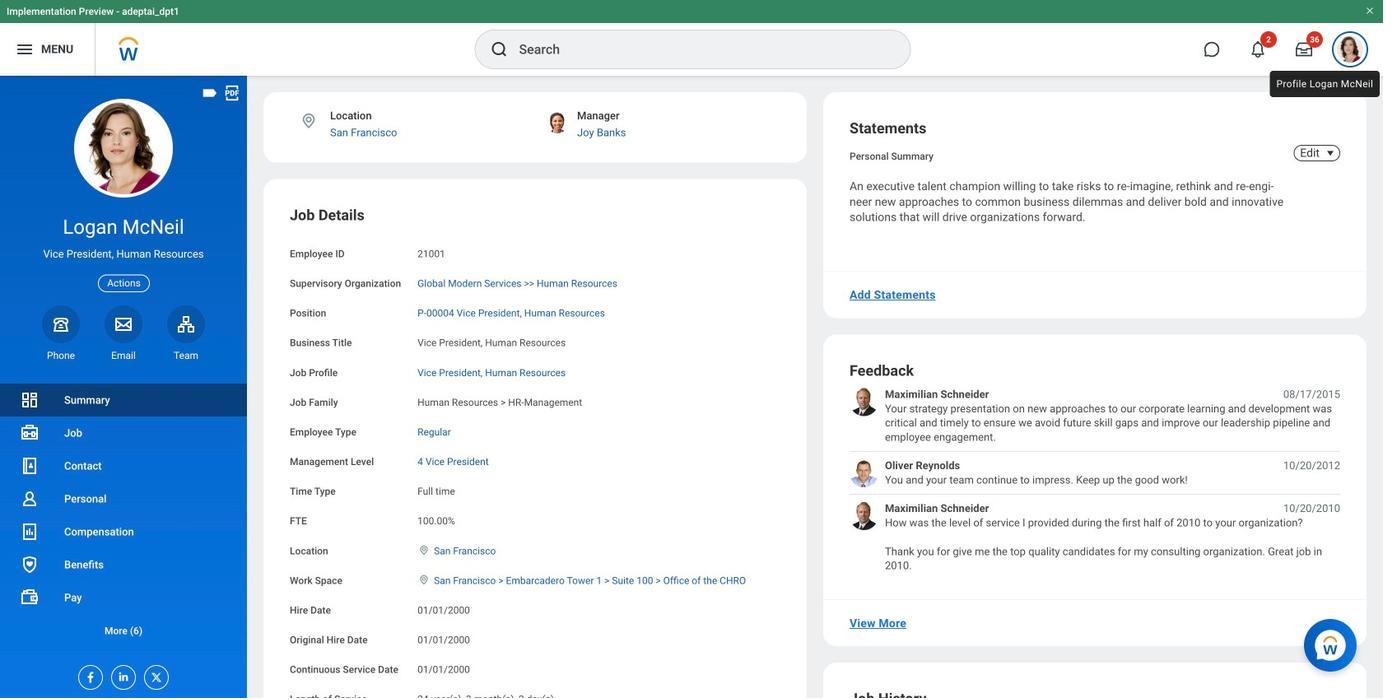 Task type: locate. For each thing, give the bounding box(es) containing it.
search image
[[490, 40, 509, 59]]

x image
[[145, 666, 163, 684]]

1 vertical spatial location image
[[418, 545, 431, 556]]

1 vertical spatial employee's photo (maximilian schneider) image
[[850, 502, 879, 530]]

justify image
[[15, 40, 35, 59]]

view team image
[[176, 314, 196, 334]]

group
[[290, 205, 781, 698]]

employee's photo (maximilian schneider) image
[[850, 387, 879, 416], [850, 502, 879, 530]]

list
[[0, 384, 247, 647], [850, 387, 1341, 573]]

tooltip
[[1267, 68, 1384, 100]]

facebook image
[[79, 666, 97, 684]]

0 vertical spatial employee's photo (maximilian schneider) image
[[850, 387, 879, 416]]

phone image
[[49, 314, 72, 334]]

location image
[[300, 112, 318, 130], [418, 545, 431, 556], [418, 574, 431, 586]]

navigation pane region
[[0, 76, 247, 698]]

1 employee's photo (maximilian schneider) image from the top
[[850, 387, 879, 416]]

1 horizontal spatial list
[[850, 387, 1341, 573]]

employee's photo (maximilian schneider) image down employee's photo (oliver reynolds)
[[850, 502, 879, 530]]

contact image
[[20, 456, 40, 476]]

profile logan mcneil image
[[1338, 36, 1364, 66]]

employee's photo (oliver reynolds) image
[[850, 459, 879, 488]]

personal image
[[20, 489, 40, 509]]

phone logan mcneil element
[[42, 349, 80, 362]]

full time element
[[418, 483, 455, 498]]

employee's photo (maximilian schneider) image up employee's photo (oliver reynolds)
[[850, 387, 879, 416]]

banner
[[0, 0, 1384, 76]]



Task type: vqa. For each thing, say whether or not it's contained in the screenshot.
(YEARS) to the top
no



Task type: describe. For each thing, give the bounding box(es) containing it.
2 employee's photo (maximilian schneider) image from the top
[[850, 502, 879, 530]]

Search Workday  search field
[[519, 31, 877, 68]]

compensation image
[[20, 522, 40, 542]]

close environment banner image
[[1366, 6, 1375, 16]]

personal summary element
[[850, 147, 934, 162]]

inbox large image
[[1296, 41, 1313, 58]]

pay image
[[20, 588, 40, 608]]

notifications large image
[[1250, 41, 1267, 58]]

2 vertical spatial location image
[[418, 574, 431, 586]]

0 horizontal spatial list
[[0, 384, 247, 647]]

linkedin image
[[112, 666, 130, 684]]

benefits image
[[20, 555, 40, 575]]

0 vertical spatial location image
[[300, 112, 318, 130]]

team logan mcneil element
[[167, 349, 205, 362]]

summary image
[[20, 390, 40, 410]]

mail image
[[114, 314, 133, 334]]

job image
[[20, 423, 40, 443]]

tag image
[[201, 84, 219, 102]]

email logan mcneil element
[[105, 349, 142, 362]]

view printable version (pdf) image
[[223, 84, 241, 102]]



